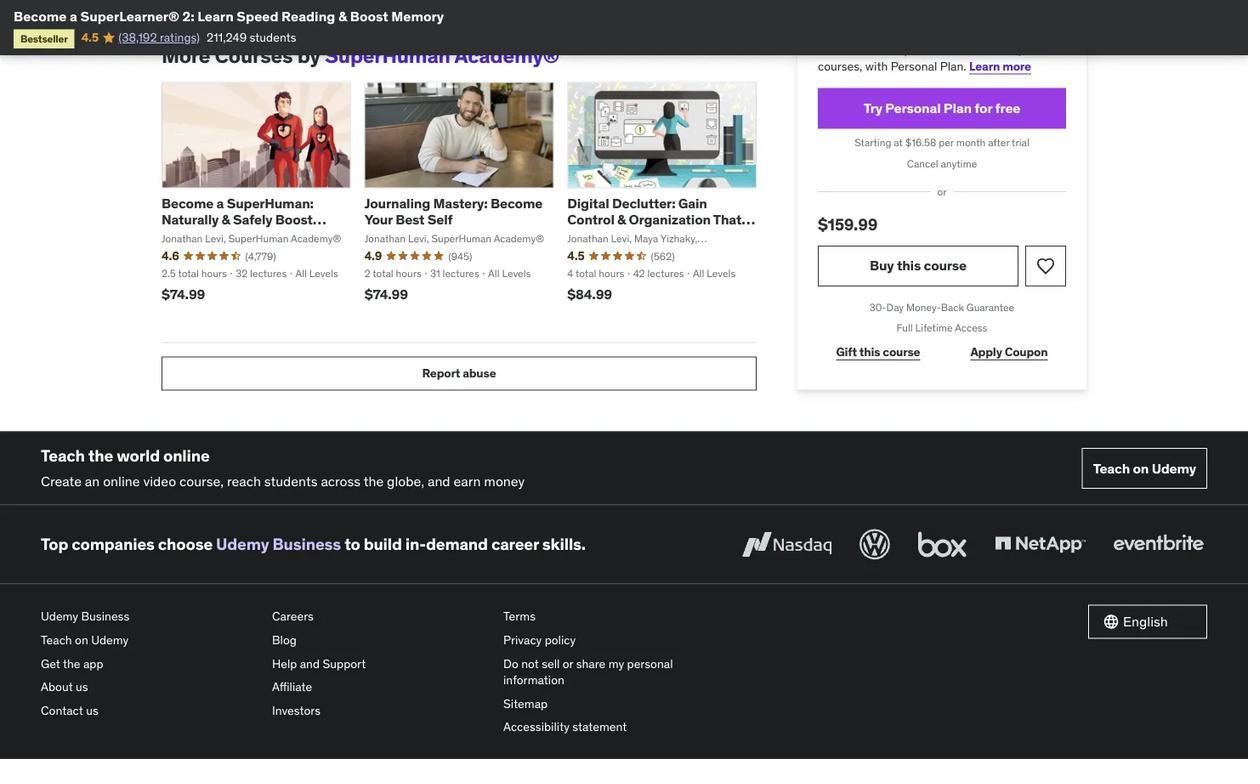 Task type: describe. For each thing, give the bounding box(es) containing it.
teach for the
[[41, 445, 85, 466]]

gift this course link
[[818, 336, 939, 370]]

business inside udemy business teach on udemy get the app about us contact us
[[81, 609, 129, 625]]

apply coupon button
[[952, 336, 1066, 370]]

levi, for control
[[611, 232, 632, 245]]

0 vertical spatial udemy business link
[[216, 535, 341, 555]]

0 horizontal spatial teach on udemy link
[[41, 629, 258, 652]]

journaling mastery: become your best self link
[[364, 195, 543, 229]]

2 levels from the left
[[502, 268, 531, 281]]

cancel
[[907, 157, 938, 171]]

globe,
[[387, 473, 424, 490]]

superlearner®
[[80, 7, 179, 25]]

across
[[321, 473, 361, 490]]

course, inside get this course, plus 11,000+ of our top-rated courses, with personal plan.
[[863, 42, 901, 57]]

buy this course
[[870, 257, 967, 275]]

build
[[364, 535, 402, 555]]

careers blog help and support affiliate investors
[[272, 609, 366, 718]]

ratings)
[[160, 30, 200, 45]]

lectures for testosterone
[[250, 268, 287, 281]]

per
[[939, 136, 954, 150]]

create
[[41, 473, 82, 490]]

buy
[[870, 257, 894, 275]]

privacy
[[503, 633, 542, 648]]

privacy policy link
[[503, 629, 721, 652]]

support
[[323, 656, 366, 672]]

this for gift
[[859, 345, 880, 360]]

policy
[[545, 633, 576, 648]]

control
[[567, 211, 615, 229]]

0 vertical spatial learn
[[197, 7, 234, 25]]

levels for become a superhuman: naturally & safely boost testosterone
[[309, 268, 338, 281]]

course, inside teach the world online create an online video course, reach students across the globe, and earn money
[[179, 473, 224, 490]]

more courses by superhuman academy®
[[162, 43, 560, 69]]

$159.99
[[818, 214, 878, 235]]

starting
[[855, 136, 891, 150]]

free
[[995, 100, 1021, 117]]

about us link
[[41, 676, 258, 699]]

companies
[[72, 535, 155, 555]]

boost inside become a superhuman: naturally & safely boost testosterone
[[275, 211, 313, 229]]

netapp image
[[991, 526, 1089, 564]]

terms privacy policy do not sell or share my personal information sitemap accessibility statement
[[503, 609, 673, 735]]

digital declutter: gain control & organization that lasts!
[[567, 195, 742, 245]]

bestseller
[[20, 32, 68, 45]]

try personal plan for free link
[[818, 88, 1066, 129]]

hours for journaling mastery: become your best self
[[396, 268, 422, 281]]

money-
[[906, 301, 941, 314]]

teach for on
[[1093, 460, 1130, 477]]

reading
[[282, 7, 335, 25]]

2.5 total hours
[[162, 268, 227, 281]]

4.9
[[364, 249, 382, 264]]

app
[[83, 656, 103, 672]]

superhuman up (4,779)
[[228, 232, 289, 245]]

total for become a superhuman: naturally & safely boost testosterone
[[178, 268, 199, 281]]

udemy up the about
[[41, 609, 78, 625]]

2.5
[[162, 268, 176, 281]]

our
[[987, 42, 1005, 57]]

teach the world online create an online video course, reach students across the globe, and earn money
[[41, 445, 525, 490]]

2
[[364, 268, 370, 281]]

jonathan for lasts!
[[567, 232, 609, 245]]

report abuse button
[[162, 357, 757, 391]]

0 vertical spatial students
[[250, 30, 296, 45]]

211,249
[[207, 30, 247, 45]]

best
[[396, 211, 425, 229]]

maya
[[634, 232, 658, 245]]

hours for digital declutter: gain control & organization that lasts!
[[599, 268, 624, 281]]

investors link
[[272, 699, 490, 723]]

accessibility statement link
[[503, 716, 721, 739]]

4779 reviews element
[[245, 249, 276, 264]]

self
[[427, 211, 453, 229]]

get inside udemy business teach on udemy get the app about us contact us
[[41, 656, 60, 672]]

1 vertical spatial personal
[[885, 100, 941, 117]]

english
[[1123, 613, 1168, 631]]

plan
[[944, 100, 972, 117]]

for
[[975, 100, 992, 117]]

my
[[608, 656, 624, 672]]

sitemap link
[[503, 693, 721, 716]]

hours for become a superhuman: naturally & safely boost testosterone
[[201, 268, 227, 281]]

$74.99 for journaling mastery: become your best self
[[364, 286, 408, 303]]

1 vertical spatial online
[[103, 473, 140, 490]]

jonathan for testosterone
[[162, 232, 203, 245]]

at
[[894, 136, 903, 150]]

31
[[430, 268, 440, 281]]

by
[[297, 43, 320, 69]]

1 horizontal spatial or
[[937, 185, 947, 199]]

or inside terms privacy policy do not sell or share my personal information sitemap accessibility statement
[[563, 656, 573, 672]]

back
[[941, 301, 964, 314]]

the inside udemy business teach on udemy get the app about us contact us
[[63, 656, 80, 672]]

access
[[955, 322, 988, 335]]

box image
[[914, 526, 971, 564]]

(38,192 ratings)
[[118, 30, 200, 45]]

get inside get this course, plus 11,000+ of our top-rated courses, with personal plan.
[[818, 42, 837, 57]]

sell
[[542, 656, 560, 672]]

organization
[[629, 211, 711, 229]]

academy® inside journaling mastery: become your best self jonathan levi, superhuman academy®
[[494, 232, 544, 245]]

top companies choose udemy business to build in-demand career skills.
[[41, 535, 586, 555]]

your
[[364, 211, 393, 229]]

(945)
[[448, 250, 472, 263]]

become for become a superlearner® 2: learn speed reading & boost memory
[[14, 7, 67, 25]]

a for superlearner®
[[70, 7, 77, 25]]

562 reviews element
[[651, 249, 675, 264]]

32 lectures
[[236, 268, 287, 281]]

about
[[41, 680, 73, 695]]

945 reviews element
[[448, 249, 472, 264]]

accessibility
[[503, 720, 570, 735]]

rated
[[1030, 42, 1058, 57]]

blog link
[[272, 629, 490, 652]]

and inside teach the world online create an online video course, reach students across the globe, and earn money
[[428, 473, 450, 490]]

superhuman inside journaling mastery: become your best self jonathan levi, superhuman academy®
[[431, 232, 492, 245]]

udemy business teach on udemy get the app about us contact us
[[41, 609, 129, 718]]

total for journaling mastery: become your best self
[[373, 268, 393, 281]]

all for digital declutter: gain control & organization that lasts!
[[693, 268, 704, 281]]

udemy up 'eventbrite' image
[[1152, 460, 1196, 477]]

1 horizontal spatial &
[[338, 7, 347, 25]]

to
[[344, 535, 360, 555]]

careers link
[[272, 605, 490, 629]]

1 vertical spatial us
[[86, 703, 98, 718]]



Task type: locate. For each thing, give the bounding box(es) containing it.
2 all levels from the left
[[488, 268, 531, 281]]

a left superlearner®
[[70, 7, 77, 25]]

business up app
[[81, 609, 129, 625]]

careers
[[272, 609, 314, 625]]

speed
[[237, 7, 278, 25]]

on up app
[[75, 633, 88, 648]]

total right the 4
[[576, 268, 596, 281]]

1 horizontal spatial all
[[488, 268, 500, 281]]

become up testosterone at the top left of page
[[162, 195, 214, 212]]

become inside become a superhuman: naturally & safely boost testosterone
[[162, 195, 214, 212]]

lectures down 562 reviews element
[[647, 268, 684, 281]]

0 horizontal spatial levi,
[[205, 232, 226, 245]]

hours left 32
[[201, 268, 227, 281]]

become for become a superhuman: naturally & safely boost testosterone
[[162, 195, 214, 212]]

all levels right 31 lectures
[[488, 268, 531, 281]]

affiliate
[[272, 680, 312, 695]]

2 vertical spatial this
[[859, 345, 880, 360]]

udemy business link down reach
[[216, 535, 341, 555]]

the left app
[[63, 656, 80, 672]]

learn down of
[[969, 59, 1000, 74]]

an
[[85, 473, 100, 490]]

1 horizontal spatial online
[[163, 445, 210, 466]]

course up back at the right of page
[[924, 257, 967, 275]]

1 vertical spatial this
[[897, 257, 921, 275]]

wishlist image
[[1036, 256, 1056, 277]]

and right help
[[300, 656, 320, 672]]

4.5 for (562)
[[567, 249, 585, 264]]

full
[[897, 322, 913, 335]]

earn
[[454, 473, 481, 490]]

1 horizontal spatial on
[[1133, 460, 1149, 477]]

2 horizontal spatial all levels
[[693, 268, 736, 281]]

3 jonathan from the left
[[567, 232, 609, 245]]

4.5 for (38,192 ratings)
[[81, 30, 99, 45]]

lectures
[[250, 268, 287, 281], [443, 268, 479, 281], [647, 268, 684, 281]]

course for gift this course
[[883, 345, 920, 360]]

3 all levels from the left
[[693, 268, 736, 281]]

0 horizontal spatial or
[[563, 656, 573, 672]]

all right the "32 lectures"
[[295, 268, 307, 281]]

superhuman down lasts!
[[567, 246, 627, 260]]

in-
[[405, 535, 426, 555]]

volkswagen image
[[856, 526, 894, 564]]

day
[[886, 301, 904, 314]]

1 horizontal spatial 4.5
[[567, 249, 585, 264]]

& for become a superhuman: naturally & safely boost testosterone
[[222, 211, 230, 229]]

personal
[[891, 59, 937, 74], [885, 100, 941, 117]]

sitemap
[[503, 696, 548, 712]]

1 horizontal spatial a
[[216, 195, 224, 212]]

do not sell or share my personal information button
[[503, 652, 721, 693]]

2 horizontal spatial lectures
[[647, 268, 684, 281]]

plan.
[[940, 59, 966, 74]]

1 vertical spatial get
[[41, 656, 60, 672]]

this right "buy"
[[897, 257, 921, 275]]

teach on udemy link up 'eventbrite' image
[[1082, 449, 1207, 489]]

superhuman down memory
[[325, 43, 451, 69]]

become inside journaling mastery: become your best self jonathan levi, superhuman academy®
[[491, 195, 543, 212]]

journaling mastery: become your best self jonathan levi, superhuman academy®
[[364, 195, 544, 245]]

3 total from the left
[[576, 268, 596, 281]]

gift
[[836, 345, 857, 360]]

0 horizontal spatial course
[[883, 345, 920, 360]]

academy®
[[454, 43, 560, 69], [291, 232, 341, 245], [494, 232, 544, 245], [630, 246, 680, 260]]

0 vertical spatial 4.5
[[81, 30, 99, 45]]

2 horizontal spatial all
[[693, 268, 704, 281]]

4.5 down superlearner®
[[81, 30, 99, 45]]

us right the about
[[76, 680, 88, 695]]

on up 'eventbrite' image
[[1133, 460, 1149, 477]]

get up the about
[[41, 656, 60, 672]]

levels down that
[[707, 268, 736, 281]]

0 horizontal spatial lectures
[[250, 268, 287, 281]]

teach inside teach the world online create an online video course, reach students across the globe, and earn money
[[41, 445, 85, 466]]

students down speed
[[250, 30, 296, 45]]

& up jonathan levi, maya yizhaky, superhuman academy®
[[617, 211, 626, 229]]

0 horizontal spatial jonathan
[[162, 232, 203, 245]]

journaling
[[364, 195, 430, 212]]

1 horizontal spatial boost
[[350, 7, 388, 25]]

course, right video
[[179, 473, 224, 490]]

trial
[[1012, 136, 1029, 150]]

superhuman:
[[227, 195, 314, 212]]

hours left 42
[[599, 268, 624, 281]]

online right the an
[[103, 473, 140, 490]]

$74.99 down 2 total hours
[[364, 286, 408, 303]]

32
[[236, 268, 248, 281]]

english button
[[1088, 605, 1207, 639]]

memory
[[391, 7, 444, 25]]

superhuman inside jonathan levi, maya yizhaky, superhuman academy®
[[567, 246, 627, 260]]

total right 2
[[373, 268, 393, 281]]

1 horizontal spatial course
[[924, 257, 967, 275]]

0 horizontal spatial course,
[[179, 473, 224, 490]]

superhuman up the (945)
[[431, 232, 492, 245]]

digital declutter: gain control & organization that lasts! link
[[567, 195, 755, 245]]

total right 2.5
[[178, 268, 199, 281]]

1 horizontal spatial course,
[[863, 42, 901, 57]]

this up "courses," at the top
[[840, 42, 860, 57]]

a for superhuman:
[[216, 195, 224, 212]]

do
[[503, 656, 518, 672]]

0 horizontal spatial a
[[70, 7, 77, 25]]

0 vertical spatial a
[[70, 7, 77, 25]]

2 total from the left
[[373, 268, 393, 281]]

jonathan inside journaling mastery: become your best self jonathan levi, superhuman academy®
[[364, 232, 406, 245]]

0 vertical spatial get
[[818, 42, 837, 57]]

teach on udemy
[[1093, 460, 1196, 477]]

0 horizontal spatial all
[[295, 268, 307, 281]]

1 horizontal spatial learn
[[969, 59, 1000, 74]]

this inside gift this course link
[[859, 345, 880, 360]]

lasts!
[[567, 227, 605, 245]]

jonathan down control
[[567, 232, 609, 245]]

&
[[338, 7, 347, 25], [222, 211, 230, 229], [617, 211, 626, 229]]

1 horizontal spatial lectures
[[443, 268, 479, 281]]

all for become a superhuman: naturally & safely boost testosterone
[[295, 268, 307, 281]]

levi, inside journaling mastery: become your best self jonathan levi, superhuman academy®
[[408, 232, 429, 245]]

2 total hours
[[364, 268, 422, 281]]

1 levi, from the left
[[205, 232, 226, 245]]

& inside digital declutter: gain control & organization that lasts!
[[617, 211, 626, 229]]

2 horizontal spatial levi,
[[611, 232, 632, 245]]

get up "courses," at the top
[[818, 42, 837, 57]]

terms
[[503, 609, 536, 625]]

udemy right choose
[[216, 535, 269, 555]]

1 hours from the left
[[201, 268, 227, 281]]

become a superlearner® 2: learn speed reading & boost memory
[[14, 7, 444, 25]]

1 horizontal spatial and
[[428, 473, 450, 490]]

the
[[88, 445, 113, 466], [364, 473, 384, 490], [63, 656, 80, 672]]

0 vertical spatial business
[[273, 535, 341, 555]]

levels left 2
[[309, 268, 338, 281]]

month
[[956, 136, 986, 150]]

lectures down 945 reviews element
[[443, 268, 479, 281]]

udemy up app
[[91, 633, 129, 648]]

top
[[41, 535, 68, 555]]

all levels for digital declutter: gain control & organization that lasts!
[[693, 268, 736, 281]]

2 jonathan from the left
[[364, 232, 406, 245]]

2 horizontal spatial levels
[[707, 268, 736, 281]]

teach inside udemy business teach on udemy get the app about us contact us
[[41, 633, 72, 648]]

1 horizontal spatial the
[[88, 445, 113, 466]]

2 vertical spatial the
[[63, 656, 80, 672]]

1 vertical spatial course,
[[179, 473, 224, 490]]

1 jonathan from the left
[[162, 232, 203, 245]]

& inside become a superhuman: naturally & safely boost testosterone
[[222, 211, 230, 229]]

levels for digital declutter: gain control & organization that lasts!
[[707, 268, 736, 281]]

0 horizontal spatial all levels
[[295, 268, 338, 281]]

money
[[484, 473, 525, 490]]

3 levi, from the left
[[611, 232, 632, 245]]

1 horizontal spatial total
[[373, 268, 393, 281]]

0 horizontal spatial total
[[178, 268, 199, 281]]

teach
[[41, 445, 85, 466], [1093, 460, 1130, 477], [41, 633, 72, 648]]

terms link
[[503, 605, 721, 629]]

1 horizontal spatial all levels
[[488, 268, 531, 281]]

1 vertical spatial learn
[[969, 59, 1000, 74]]

1 $74.99 from the left
[[162, 286, 205, 303]]

course inside gift this course link
[[883, 345, 920, 360]]

udemy business link
[[216, 535, 341, 555], [41, 605, 258, 629]]

with
[[865, 59, 888, 74]]

apply
[[970, 345, 1002, 360]]

affiliate link
[[272, 676, 490, 699]]

after
[[988, 136, 1010, 150]]

buy this course button
[[818, 246, 1019, 287]]

total for digital declutter: gain control & organization that lasts!
[[576, 268, 596, 281]]

choose
[[158, 535, 213, 555]]

nasdaq image
[[738, 526, 836, 564]]

1 vertical spatial the
[[364, 473, 384, 490]]

4.6
[[162, 249, 179, 264]]

1 vertical spatial a
[[216, 195, 224, 212]]

become right mastery:
[[491, 195, 543, 212]]

learn more
[[969, 59, 1031, 74]]

0 horizontal spatial become
[[14, 7, 67, 25]]

1 vertical spatial or
[[563, 656, 573, 672]]

lectures for lasts!
[[647, 268, 684, 281]]

1 all from the left
[[295, 268, 307, 281]]

hours left the 31
[[396, 268, 422, 281]]

small image
[[1103, 614, 1120, 631]]

0 horizontal spatial and
[[300, 656, 320, 672]]

that
[[713, 211, 742, 229]]

get the app link
[[41, 652, 258, 676]]

2 hours from the left
[[396, 268, 422, 281]]

this inside get this course, plus 11,000+ of our top-rated courses, with personal plan.
[[840, 42, 860, 57]]

become
[[14, 7, 67, 25], [162, 195, 214, 212], [491, 195, 543, 212]]

this right gift
[[859, 345, 880, 360]]

all right 31 lectures
[[488, 268, 500, 281]]

students right reach
[[264, 473, 318, 490]]

a inside become a superhuman: naturally & safely boost testosterone
[[216, 195, 224, 212]]

testosterone
[[162, 227, 244, 245]]

1 vertical spatial course
[[883, 345, 920, 360]]

1 vertical spatial teach on udemy link
[[41, 629, 258, 652]]

2 horizontal spatial total
[[576, 268, 596, 281]]

2 horizontal spatial jonathan
[[567, 232, 609, 245]]

contact
[[41, 703, 83, 718]]

2 all from the left
[[488, 268, 500, 281]]

levi, down best
[[408, 232, 429, 245]]

course inside buy this course button
[[924, 257, 967, 275]]

investors
[[272, 703, 321, 718]]

(562)
[[651, 250, 675, 263]]

3 lectures from the left
[[647, 268, 684, 281]]

& left safely
[[222, 211, 230, 229]]

course down full
[[883, 345, 920, 360]]

0 horizontal spatial online
[[103, 473, 140, 490]]

video
[[143, 473, 176, 490]]

0 horizontal spatial business
[[81, 609, 129, 625]]

1 total from the left
[[178, 268, 199, 281]]

hours
[[201, 268, 227, 281], [396, 268, 422, 281], [599, 268, 624, 281]]

$74.99 for become a superhuman: naturally & safely boost testosterone
[[162, 286, 205, 303]]

2 lectures from the left
[[443, 268, 479, 281]]

apply coupon
[[970, 345, 1048, 360]]

jonathan
[[162, 232, 203, 245], [364, 232, 406, 245], [567, 232, 609, 245]]

course for buy this course
[[924, 257, 967, 275]]

students inside teach the world online create an online video course, reach students across the globe, and earn money
[[264, 473, 318, 490]]

1 vertical spatial and
[[300, 656, 320, 672]]

0 vertical spatial personal
[[891, 59, 937, 74]]

course,
[[863, 42, 901, 57], [179, 473, 224, 490]]

0 vertical spatial on
[[1133, 460, 1149, 477]]

0 horizontal spatial get
[[41, 656, 60, 672]]

& right reading
[[338, 7, 347, 25]]

levi, left maya
[[611, 232, 632, 245]]

(4,779)
[[245, 250, 276, 263]]

lectures down 4779 reviews element
[[250, 268, 287, 281]]

1 vertical spatial students
[[264, 473, 318, 490]]

1 vertical spatial boost
[[275, 211, 313, 229]]

levels left the 4
[[502, 268, 531, 281]]

lifetime
[[915, 322, 953, 335]]

0 vertical spatial or
[[937, 185, 947, 199]]

0 vertical spatial boost
[[350, 7, 388, 25]]

this for buy
[[897, 257, 921, 275]]

the up the an
[[88, 445, 113, 466]]

on inside teach on udemy link
[[1133, 460, 1149, 477]]

more
[[162, 43, 210, 69]]

boost right safely
[[275, 211, 313, 229]]

1 horizontal spatial become
[[162, 195, 214, 212]]

all levels left 2
[[295, 268, 338, 281]]

1 horizontal spatial get
[[818, 42, 837, 57]]

udemy business link up get the app link
[[41, 605, 258, 629]]

1 horizontal spatial levels
[[502, 268, 531, 281]]

0 vertical spatial online
[[163, 445, 210, 466]]

3 hours from the left
[[599, 268, 624, 281]]

this inside buy this course button
[[897, 257, 921, 275]]

0 horizontal spatial levels
[[309, 268, 338, 281]]

all levels down "yizhaky,"
[[693, 268, 736, 281]]

mastery:
[[433, 195, 488, 212]]

digital
[[567, 195, 609, 212]]

3 levels from the left
[[707, 268, 736, 281]]

0 vertical spatial this
[[840, 42, 860, 57]]

and left earn
[[428, 473, 450, 490]]

jonathan down your
[[364, 232, 406, 245]]

0 horizontal spatial $74.99
[[162, 286, 205, 303]]

1 levels from the left
[[309, 268, 338, 281]]

2 $74.99 from the left
[[364, 286, 408, 303]]

or down anytime
[[937, 185, 947, 199]]

become up bestseller
[[14, 7, 67, 25]]

2 horizontal spatial hours
[[599, 268, 624, 281]]

all right the 42 lectures
[[693, 268, 704, 281]]

4.5 up the 4
[[567, 249, 585, 264]]

0 vertical spatial us
[[76, 680, 88, 695]]

this for get
[[840, 42, 860, 57]]

0 vertical spatial and
[[428, 473, 450, 490]]

us right contact
[[86, 703, 98, 718]]

learn more link
[[969, 59, 1031, 74]]

jonathan inside jonathan levi, maya yizhaky, superhuman academy®
[[567, 232, 609, 245]]

1 horizontal spatial levi,
[[408, 232, 429, 245]]

0 horizontal spatial boost
[[275, 211, 313, 229]]

1 horizontal spatial jonathan
[[364, 232, 406, 245]]

not
[[521, 656, 539, 672]]

eventbrite image
[[1110, 526, 1207, 564]]

1 vertical spatial udemy business link
[[41, 605, 258, 629]]

1 horizontal spatial $74.99
[[364, 286, 408, 303]]

or right sell
[[563, 656, 573, 672]]

2 horizontal spatial the
[[364, 473, 384, 490]]

levi, down the naturally
[[205, 232, 226, 245]]

levi, inside jonathan levi, maya yizhaky, superhuman academy®
[[611, 232, 632, 245]]

3 all from the left
[[693, 268, 704, 281]]

1 vertical spatial business
[[81, 609, 129, 625]]

personal inside get this course, plus 11,000+ of our top-rated courses, with personal plan.
[[891, 59, 937, 74]]

learn up 211,249
[[197, 7, 234, 25]]

coupon
[[1005, 345, 1048, 360]]

0 horizontal spatial &
[[222, 211, 230, 229]]

a left safely
[[216, 195, 224, 212]]

levi, for naturally
[[205, 232, 226, 245]]

0 horizontal spatial on
[[75, 633, 88, 648]]

the left globe,
[[364, 473, 384, 490]]

more
[[1003, 59, 1031, 74]]

(38,192
[[118, 30, 157, 45]]

2 levi, from the left
[[408, 232, 429, 245]]

1 horizontal spatial hours
[[396, 268, 422, 281]]

us
[[76, 680, 88, 695], [86, 703, 98, 718]]

0 horizontal spatial learn
[[197, 7, 234, 25]]

superhuman academy® link
[[325, 43, 560, 69]]

1 horizontal spatial teach on udemy link
[[1082, 449, 1207, 489]]

reach
[[227, 473, 261, 490]]

1 vertical spatial on
[[75, 633, 88, 648]]

2 horizontal spatial become
[[491, 195, 543, 212]]

business left to
[[273, 535, 341, 555]]

declutter:
[[612, 195, 676, 212]]

0 horizontal spatial 4.5
[[81, 30, 99, 45]]

plus
[[904, 42, 926, 57]]

0 horizontal spatial the
[[63, 656, 80, 672]]

academy® inside jonathan levi, maya yizhaky, superhuman academy®
[[630, 246, 680, 260]]

teach on udemy link up about us link
[[41, 629, 258, 652]]

personal down plus
[[891, 59, 937, 74]]

1 lectures from the left
[[250, 268, 287, 281]]

0 vertical spatial course,
[[863, 42, 901, 57]]

1 vertical spatial 4.5
[[567, 249, 585, 264]]

and inside careers blog help and support affiliate investors
[[300, 656, 320, 672]]

course, up with
[[863, 42, 901, 57]]

on inside udemy business teach on udemy get the app about us contact us
[[75, 633, 88, 648]]

learn
[[197, 7, 234, 25], [969, 59, 1000, 74]]

& for digital declutter: gain control & organization that lasts!
[[617, 211, 626, 229]]

$74.99 down 2.5 total hours at the left
[[162, 286, 205, 303]]

abuse
[[463, 366, 496, 381]]

jonathan down the naturally
[[162, 232, 203, 245]]

0 vertical spatial the
[[88, 445, 113, 466]]

demand
[[426, 535, 488, 555]]

1 all levels from the left
[[295, 268, 338, 281]]

try personal plan for free
[[864, 100, 1021, 117]]

0 horizontal spatial hours
[[201, 268, 227, 281]]

0 vertical spatial course
[[924, 257, 967, 275]]

boost up more courses by superhuman academy®
[[350, 7, 388, 25]]

personal up $16.58
[[885, 100, 941, 117]]

online up video
[[163, 445, 210, 466]]

2 horizontal spatial &
[[617, 211, 626, 229]]

safely
[[233, 211, 272, 229]]

1 horizontal spatial business
[[273, 535, 341, 555]]

all levels for become a superhuman: naturally & safely boost testosterone
[[295, 268, 338, 281]]



Task type: vqa. For each thing, say whether or not it's contained in the screenshot.


